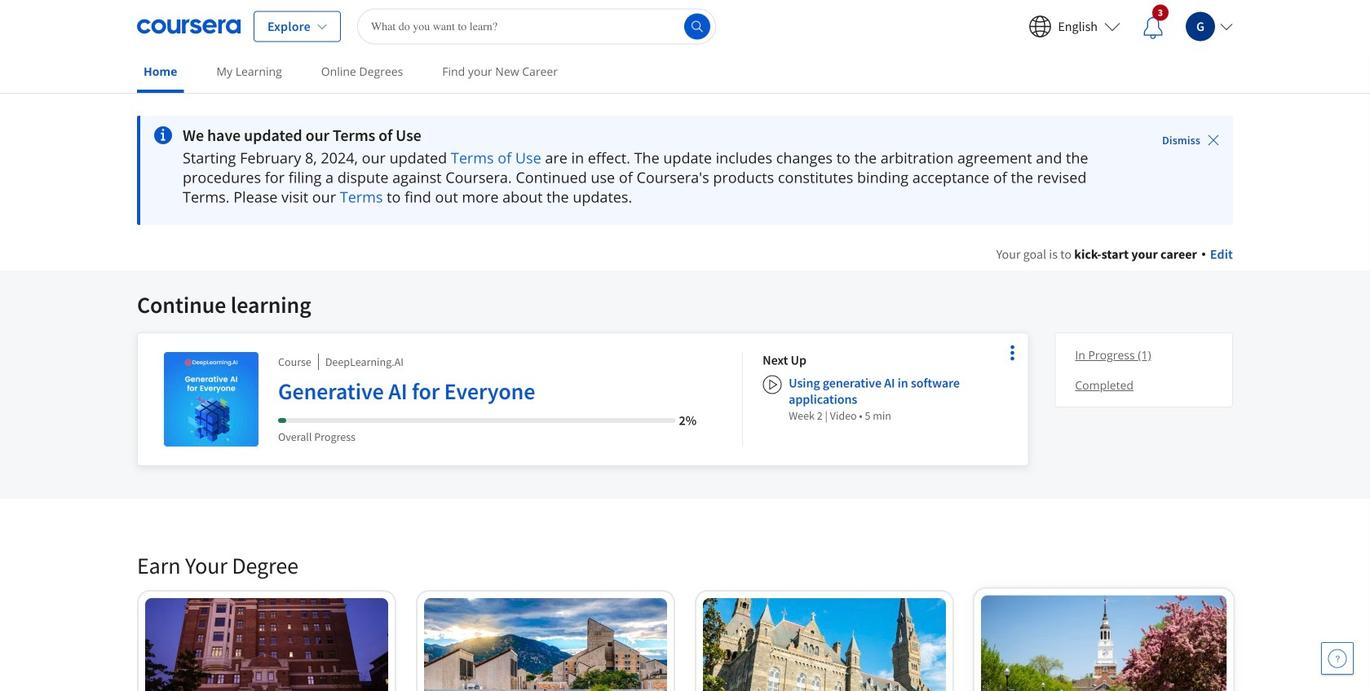 Task type: vqa. For each thing, say whether or not it's contained in the screenshot.
Earn Your Degree Collection Element
yes



Task type: describe. For each thing, give the bounding box(es) containing it.
help center image
[[1328, 649, 1348, 669]]

What do you want to learn? text field
[[357, 9, 716, 44]]

earn your degree collection element
[[127, 525, 1243, 692]]

coursera image
[[137, 13, 241, 40]]



Task type: locate. For each thing, give the bounding box(es) containing it.
main content
[[0, 95, 1371, 692]]

None search field
[[357, 9, 716, 44]]

information: we have updated our terms of use element
[[183, 126, 1117, 145]]

generative ai for everyone image
[[164, 352, 259, 447]]

more option for generative ai for everyone image
[[1001, 342, 1024, 365]]



